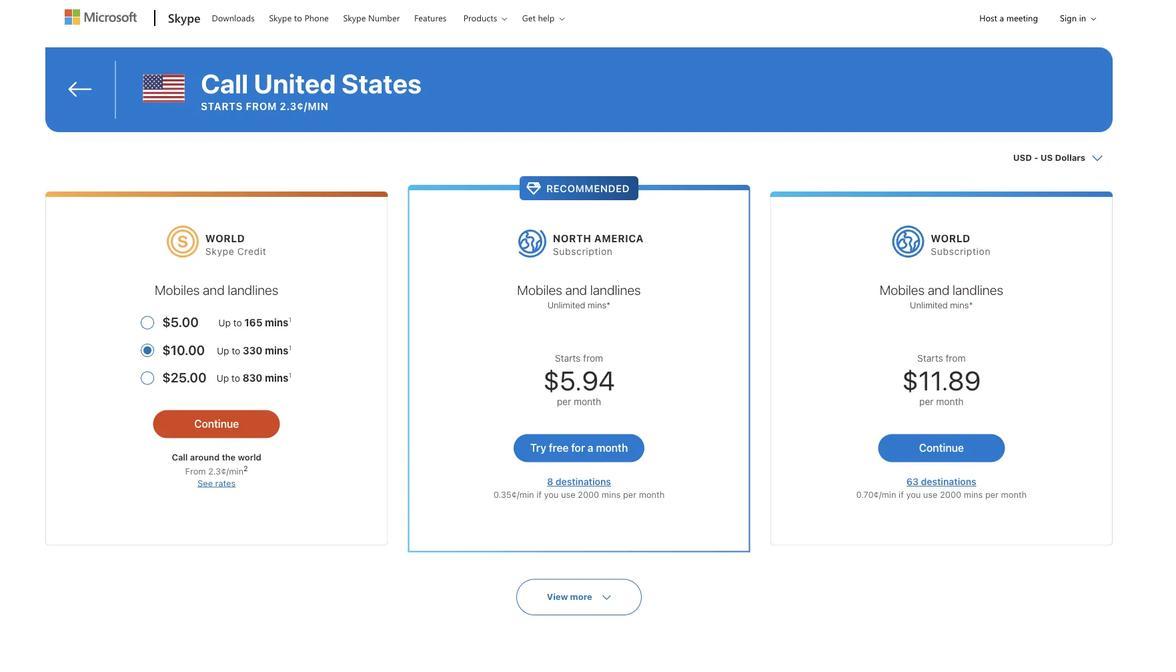 Task type: vqa. For each thing, say whether or not it's contained in the screenshot.
the end to the left
no



Task type: locate. For each thing, give the bounding box(es) containing it.
2 link
[[244, 464, 248, 473]]

2000 for $11.89
[[941, 489, 962, 499]]

1 right 830 at the left bottom of page
[[289, 372, 292, 379]]

1 horizontal spatial a
[[1000, 12, 1005, 24]]

0 vertical spatial a
[[1000, 12, 1005, 24]]

use
[[561, 489, 576, 499], [924, 489, 938, 499]]

call right united states image
[[201, 68, 248, 99]]

try
[[531, 441, 547, 454]]

2.3¢/min inside "call around the world from 2.3¢/min 2 see rates"
[[208, 466, 244, 476]]

1 horizontal spatial you
[[907, 489, 921, 499]]

0 horizontal spatial you
[[544, 489, 559, 499]]

mobiles
[[155, 282, 200, 297], [518, 282, 563, 297], [880, 282, 925, 297]]

0 horizontal spatial 2000
[[578, 489, 600, 499]]

use inside 63 destinations 0.70¢/min if you use 2000 mins per month
[[924, 489, 938, 499]]

2 1 from the top
[[289, 344, 292, 352]]

0 vertical spatial 1 link
[[289, 316, 292, 324]]

1 vertical spatial continue
[[920, 441, 964, 454]]

1 destinations from the left
[[556, 476, 611, 487]]

1 horizontal spatial 2000
[[941, 489, 962, 499]]

1 inside "up to 830 mins 1"
[[289, 372, 292, 379]]

starts from $5.94 per month
[[544, 353, 615, 407]]

from inside "starts from $11.89 per month"
[[946, 353, 966, 364]]

you inside 8 destinations 0.35¢/min if you use 2000 mins per month
[[544, 489, 559, 499]]

products
[[464, 12, 497, 24]]

1 horizontal spatial 2.3¢/min
[[280, 100, 329, 112]]

mins inside up to 165 mins 1
[[265, 317, 289, 329]]

1 link inside $5.00 up to 165 mins element
[[289, 316, 292, 324]]

1 1 link from the top
[[289, 316, 292, 324]]

0 horizontal spatial and
[[203, 282, 225, 297]]

skype inside world skype credit
[[206, 246, 235, 257]]

* down north america subscription
[[607, 300, 611, 310]]

if inside 8 destinations 0.35¢/min if you use 2000 mins per month
[[537, 489, 542, 499]]

mins right 830 at the left bottom of page
[[265, 372, 289, 384]]

1 vertical spatial 2.3¢/min
[[208, 466, 244, 476]]

microsoft image
[[65, 9, 137, 25]]

you
[[544, 489, 559, 499], [907, 489, 921, 499]]

call around the world from 2.3¢/min 2 see rates
[[172, 452, 262, 488]]

mobiles and landlines unlimited mins * down north america subscription
[[518, 282, 641, 310]]

1 link right 330
[[289, 344, 292, 352]]

view more
[[547, 592, 593, 602]]

skype left number
[[343, 12, 366, 24]]

destinations right "8"
[[556, 476, 611, 487]]

0 horizontal spatial mobiles
[[155, 282, 200, 297]]

up
[[218, 318, 231, 329], [217, 345, 229, 356], [217, 373, 229, 384]]

2.3¢/min down united
[[280, 100, 329, 112]]

phone
[[305, 12, 329, 24]]

mins inside "up to 830 mins 1"
[[265, 372, 289, 384]]

0 horizontal spatial a
[[588, 441, 594, 454]]

0 horizontal spatial from
[[246, 100, 277, 112]]

up up the $25.00 up to 830 mins element
[[217, 345, 229, 356]]

0 horizontal spatial subscription
[[553, 246, 613, 257]]

and down world subscription
[[928, 282, 950, 297]]

features
[[414, 12, 447, 24]]

landlines for $5.94
[[590, 282, 641, 297]]

1 vertical spatial call
[[172, 452, 188, 462]]

a right host
[[1000, 12, 1005, 24]]

starts
[[201, 100, 243, 112], [555, 353, 581, 364], [918, 353, 944, 364]]

1 inside up to 165 mins 1
[[289, 316, 292, 324]]

2000 for $5.94
[[578, 489, 600, 499]]

up inside up to 165 mins 1
[[218, 318, 231, 329]]

1 horizontal spatial destinations
[[922, 476, 977, 487]]

continue up the around
[[194, 417, 239, 430]]

and for $11.89
[[928, 282, 950, 297]]

use inside 8 destinations 0.35¢/min if you use 2000 mins per month
[[561, 489, 576, 499]]

destinations inside 63 destinations 0.70¢/min if you use 2000 mins per month
[[922, 476, 977, 487]]

none radio containing $25.00
[[141, 363, 293, 390]]

2 none radio from the top
[[141, 363, 293, 390]]

3 and from the left
[[928, 282, 950, 297]]

* for $11.89
[[970, 300, 974, 310]]

2 1 link from the top
[[289, 344, 292, 352]]

2000 down '8 destinations' button
[[578, 489, 600, 499]]

up for $10.00
[[217, 345, 229, 356]]

you down 63
[[907, 489, 921, 499]]

view more button
[[517, 579, 642, 616]]

downloads
[[212, 12, 255, 24]]

and for $5.94
[[566, 282, 587, 297]]

* link
[[607, 300, 611, 310], [970, 300, 974, 310]]

1 vertical spatial up
[[217, 345, 229, 356]]

sign in button
[[1050, 1, 1101, 35]]

2 if from the left
[[899, 489, 904, 499]]

2.3¢/min inside call united states starts from 2.3¢/min
[[280, 100, 329, 112]]

1 right 165
[[289, 316, 292, 324]]

host a meeting link
[[969, 1, 1050, 35]]

1 link
[[289, 316, 292, 324], [289, 344, 292, 352], [289, 372, 292, 379]]

1 use from the left
[[561, 489, 576, 499]]

to
[[294, 12, 302, 24], [233, 318, 242, 329], [232, 345, 240, 356], [232, 373, 240, 384]]

* link down world subscription
[[970, 300, 974, 310]]

continue link for world subscription
[[879, 434, 1005, 462]]

mins down north america subscription
[[588, 300, 607, 310]]

up up $10.00 up to 330 mins element
[[218, 318, 231, 329]]

2 vertical spatial up
[[217, 373, 229, 384]]

$25.00
[[162, 370, 207, 385]]

1 vertical spatial 1
[[289, 344, 292, 352]]

* link down north america subscription
[[607, 300, 611, 310]]

to for $10.00
[[232, 345, 240, 356]]

destinations inside 8 destinations 0.35¢/min if you use 2000 mins per month
[[556, 476, 611, 487]]

landlines for $11.89
[[953, 282, 1004, 297]]

to left 165
[[233, 318, 242, 329]]

1 horizontal spatial if
[[899, 489, 904, 499]]

call for united
[[201, 68, 248, 99]]

a right for
[[588, 441, 594, 454]]

to inside "up to 830 mins 1"
[[232, 373, 240, 384]]

2 subscription from the left
[[931, 246, 991, 257]]

0 horizontal spatial call
[[172, 452, 188, 462]]

from up $11.89
[[946, 353, 966, 364]]

* for $5.94
[[607, 300, 611, 310]]

1 horizontal spatial * link
[[970, 300, 974, 310]]

$10.00 up to 330 mins element
[[162, 335, 293, 363]]

skype for skype to phone
[[269, 12, 292, 24]]

starts inside call united states starts from 2.3¢/min
[[201, 100, 243, 112]]

2 use from the left
[[924, 489, 938, 499]]

1 horizontal spatial world
[[931, 233, 971, 244]]

from inside call united states starts from 2.3¢/min
[[246, 100, 277, 112]]

mins
[[588, 300, 607, 310], [951, 300, 970, 310], [265, 317, 289, 329], [265, 345, 289, 356], [265, 372, 289, 384], [602, 489, 621, 499], [964, 489, 983, 499]]

host a meeting
[[980, 12, 1039, 24]]

1 horizontal spatial unlimited
[[911, 300, 948, 310]]

2 horizontal spatial landlines
[[953, 282, 1004, 297]]

subscription
[[553, 246, 613, 257], [931, 246, 991, 257]]

get help button
[[514, 1, 576, 35]]

starts inside starts from $5.94 per month
[[555, 353, 581, 364]]

1 * from the left
[[607, 300, 611, 310]]

world inside world subscription
[[931, 233, 971, 244]]

2 world from the left
[[931, 233, 971, 244]]

1 link right 165
[[289, 316, 292, 324]]

2 2000 from the left
[[941, 489, 962, 499]]

2 * from the left
[[970, 300, 974, 310]]

mobiles and landlines unlimited mins * for $5.94
[[518, 282, 641, 310]]

sign
[[1061, 12, 1077, 24]]

skype
[[168, 9, 201, 25], [269, 12, 292, 24], [343, 12, 366, 24], [206, 246, 235, 257]]

1 link inside $10.00 up to 330 mins element
[[289, 344, 292, 352]]

0 horizontal spatial destinations
[[556, 476, 611, 487]]

2000
[[578, 489, 600, 499], [941, 489, 962, 499]]

1 mobiles and landlines unlimited mins * from the left
[[518, 282, 641, 310]]

you down "8"
[[544, 489, 559, 499]]

2.3¢/min
[[280, 100, 329, 112], [208, 466, 244, 476]]

2 destinations from the left
[[922, 476, 977, 487]]

around
[[190, 452, 220, 462]]

*
[[607, 300, 611, 310], [970, 300, 974, 310]]

mobiles for $5.94
[[518, 282, 563, 297]]

1 right 330
[[289, 344, 292, 352]]

month
[[574, 396, 602, 407], [937, 396, 964, 407], [596, 441, 628, 454], [639, 489, 665, 499], [1002, 489, 1027, 499]]

mins right 330
[[265, 345, 289, 356]]

1 mobiles from the left
[[155, 282, 200, 297]]

1 horizontal spatial subscription
[[931, 246, 991, 257]]

3 landlines from the left
[[953, 282, 1004, 297]]

8
[[547, 476, 554, 487]]

per inside 63 destinations 0.70¢/min if you use 2000 mins per month
[[986, 489, 999, 499]]

recommended
[[547, 182, 630, 194]]

world subscription
[[931, 233, 991, 257]]

from
[[185, 466, 206, 476]]

0 vertical spatial continue
[[194, 417, 239, 430]]

1 world from the left
[[206, 233, 245, 244]]

0 vertical spatial 2.3¢/min
[[280, 100, 329, 112]]

continue link for world skype credit
[[153, 410, 280, 438]]

1 horizontal spatial use
[[924, 489, 938, 499]]

starts up $5.94
[[555, 353, 581, 364]]

destinations
[[556, 476, 611, 487], [922, 476, 977, 487]]

per inside 8 destinations 0.35¢/min if you use 2000 mins per month
[[623, 489, 637, 499]]

downloads link
[[206, 1, 261, 33]]

1 inside up to 330 mins 1
[[289, 344, 292, 352]]

2000 down 63 destinations button
[[941, 489, 962, 499]]

if for $5.94
[[537, 489, 542, 499]]

call inside "call around the world from 2.3¢/min 2 see rates"
[[172, 452, 188, 462]]

continue link up 63 destinations button
[[879, 434, 1005, 462]]

3 1 link from the top
[[289, 372, 292, 379]]

1 for $5.00
[[289, 316, 292, 324]]

continue
[[194, 417, 239, 430], [920, 441, 964, 454]]

1 horizontal spatial *
[[970, 300, 974, 310]]

free
[[549, 441, 569, 454]]

2 and from the left
[[566, 282, 587, 297]]

1 and from the left
[[203, 282, 225, 297]]

world
[[238, 452, 262, 462]]

1
[[289, 316, 292, 324], [289, 344, 292, 352], [289, 372, 292, 379]]

2 mobiles from the left
[[518, 282, 563, 297]]

mins down 63 destinations button
[[964, 489, 983, 499]]

call up from
[[172, 452, 188, 462]]

and down north america subscription
[[566, 282, 587, 297]]

if right 0.35¢/min
[[537, 489, 542, 499]]

continue link
[[153, 410, 280, 438], [879, 434, 1005, 462]]

0 horizontal spatial 2.3¢/min
[[208, 466, 244, 476]]

up for $5.00
[[218, 318, 231, 329]]

a
[[1000, 12, 1005, 24], [588, 441, 594, 454]]

2000 inside 63 destinations 0.70¢/min if you use 2000 mins per month
[[941, 489, 962, 499]]

continue up 63 destinations button
[[920, 441, 964, 454]]

830
[[243, 372, 263, 384]]

0 vertical spatial 1
[[289, 316, 292, 324]]

skype for skype
[[168, 9, 201, 25]]

$5.94
[[544, 365, 615, 396]]

mobiles and landlines
[[155, 282, 279, 297]]

and up $5.00 up to 165 mins element
[[203, 282, 225, 297]]

mobiles and landlines unlimited mins * down world subscription
[[880, 282, 1004, 310]]

up inside "up to 830 mins 1"
[[217, 373, 229, 384]]

0 vertical spatial up
[[218, 318, 231, 329]]

skype link
[[161, 1, 205, 37]]

0 horizontal spatial mobiles and landlines unlimited mins *
[[518, 282, 641, 310]]

landlines
[[228, 282, 279, 297], [590, 282, 641, 297], [953, 282, 1004, 297]]

1 * link from the left
[[607, 300, 611, 310]]

from down united
[[246, 100, 277, 112]]

mobiles and landlines unlimited mins *
[[518, 282, 641, 310], [880, 282, 1004, 310]]

see rates button
[[198, 478, 236, 488]]

skype number
[[343, 12, 400, 24]]

None radio
[[141, 307, 293, 335]]

0 horizontal spatial unlimited
[[548, 300, 586, 310]]

month inside starts from $5.94 per month
[[574, 396, 602, 407]]

try free for a month link
[[514, 434, 645, 462]]

if right the 0.70¢/min
[[899, 489, 904, 499]]

1 horizontal spatial starts
[[555, 353, 581, 364]]

from inside starts from $5.94 per month
[[583, 353, 604, 364]]

up left 830 at the left bottom of page
[[217, 373, 229, 384]]

unlimited
[[548, 300, 586, 310], [911, 300, 948, 310]]

1 link for $5.00
[[289, 316, 292, 324]]

mobiles for $11.89
[[880, 282, 925, 297]]

use down '8 destinations' button
[[561, 489, 576, 499]]

continue for world skype credit
[[194, 417, 239, 430]]

call
[[201, 68, 248, 99], [172, 452, 188, 462]]

None radio
[[141, 335, 293, 363], [141, 363, 293, 390]]

1 1 from the top
[[289, 316, 292, 324]]

none radio $10.00 up to 330 mins
[[141, 335, 293, 363]]

starts right united states image
[[201, 100, 243, 112]]

sign in
[[1061, 12, 1087, 24]]

8 destinations 0.35¢/min if you use 2000 mins per month
[[494, 476, 665, 499]]

* down world subscription
[[970, 300, 974, 310]]

1 for $10.00
[[289, 344, 292, 352]]

2 horizontal spatial starts
[[918, 353, 944, 364]]

skype left credit
[[206, 246, 235, 257]]

skype inside skype link
[[168, 9, 201, 25]]

meeting
[[1007, 12, 1039, 24]]

mins down '8 destinations' button
[[602, 489, 621, 499]]

1 vertical spatial 1 link
[[289, 344, 292, 352]]

skype left downloads
[[168, 9, 201, 25]]

skype to phone link
[[263, 1, 335, 33]]

2 vertical spatial 1
[[289, 372, 292, 379]]

1 2000 from the left
[[578, 489, 600, 499]]

0 horizontal spatial * link
[[607, 300, 611, 310]]

landlines down world subscription
[[953, 282, 1004, 297]]

1 if from the left
[[537, 489, 542, 499]]

to left 330
[[232, 345, 240, 356]]

if
[[537, 489, 542, 499], [899, 489, 904, 499]]

2.3¢/min for around
[[208, 466, 244, 476]]

1 horizontal spatial call
[[201, 68, 248, 99]]

1 none radio from the top
[[141, 335, 293, 363]]

use for $11.89
[[924, 489, 938, 499]]

call for around
[[172, 452, 188, 462]]

2 unlimited from the left
[[911, 300, 948, 310]]

2.3¢/min up rates
[[208, 466, 244, 476]]

to left 830 at the left bottom of page
[[232, 373, 240, 384]]

0 horizontal spatial continue
[[194, 417, 239, 430]]

per
[[557, 396, 572, 407], [920, 396, 934, 407], [623, 489, 637, 499], [986, 489, 999, 499]]

1 subscription from the left
[[553, 246, 613, 257]]

you inside 63 destinations 0.70¢/min if you use 2000 mins per month
[[907, 489, 921, 499]]

1 link inside the $25.00 up to 830 mins element
[[289, 372, 292, 379]]

0 horizontal spatial continue link
[[153, 410, 280, 438]]

destinations right 63
[[922, 476, 977, 487]]

up for $25.00
[[217, 373, 229, 384]]

use down 63 destinations button
[[924, 489, 938, 499]]

from
[[246, 100, 277, 112], [583, 353, 604, 364], [946, 353, 966, 364]]

world inside world skype credit
[[206, 233, 245, 244]]

landlines down north america subscription
[[590, 282, 641, 297]]

3 1 from the top
[[289, 372, 292, 379]]

mins right 165
[[265, 317, 289, 329]]

up to 330 mins 1
[[217, 344, 292, 356]]

0 horizontal spatial use
[[561, 489, 576, 499]]

1 unlimited from the left
[[548, 300, 586, 310]]

and
[[203, 282, 225, 297], [566, 282, 587, 297], [928, 282, 950, 297]]

2 * link from the left
[[970, 300, 974, 310]]

1 horizontal spatial continue
[[920, 441, 964, 454]]

2 landlines from the left
[[590, 282, 641, 297]]

to inside up to 165 mins 1
[[233, 318, 242, 329]]

3 mobiles from the left
[[880, 282, 925, 297]]

if inside 63 destinations 0.70¢/min if you use 2000 mins per month
[[899, 489, 904, 499]]

skype inside skype number link
[[343, 12, 366, 24]]

in
[[1080, 12, 1087, 24]]

1 horizontal spatial continue link
[[879, 434, 1005, 462]]

1 horizontal spatial and
[[566, 282, 587, 297]]

mobiles and landlines option group
[[141, 307, 293, 390]]

2 horizontal spatial mobiles
[[880, 282, 925, 297]]

0.70¢/min
[[857, 489, 897, 499]]

2 horizontal spatial from
[[946, 353, 966, 364]]

up inside up to 330 mins 1
[[217, 345, 229, 356]]

from up $5.94
[[583, 353, 604, 364]]

america
[[595, 233, 644, 244]]

per inside "starts from $11.89 per month"
[[920, 396, 934, 407]]

world
[[206, 233, 245, 244], [931, 233, 971, 244]]

1 link for $10.00
[[289, 344, 292, 352]]

0 vertical spatial call
[[201, 68, 248, 99]]

2 mobiles and landlines unlimited mins * from the left
[[880, 282, 1004, 310]]

1 horizontal spatial mobiles
[[518, 282, 563, 297]]

starts inside "starts from $11.89 per month"
[[918, 353, 944, 364]]

if for $11.89
[[899, 489, 904, 499]]

mobiles and landlines unlimited mins * for $11.89
[[880, 282, 1004, 310]]

starts from $11.89 per month
[[903, 353, 981, 407]]

skype inside skype to phone link
[[269, 12, 292, 24]]

0 horizontal spatial landlines
[[228, 282, 279, 297]]

63 destinations button
[[907, 476, 977, 487]]

0 horizontal spatial *
[[607, 300, 611, 310]]

0 horizontal spatial world
[[206, 233, 245, 244]]

1 horizontal spatial mobiles and landlines unlimited mins *
[[880, 282, 1004, 310]]

landlines up up to 165 mins 1
[[228, 282, 279, 297]]

month inside "starts from $11.89 per month"
[[937, 396, 964, 407]]

month for $5.94
[[574, 396, 602, 407]]

1 horizontal spatial landlines
[[590, 282, 641, 297]]

1 horizontal spatial from
[[583, 353, 604, 364]]

1 you from the left
[[544, 489, 559, 499]]

up to 165 mins 1
[[218, 316, 292, 329]]

skype left phone
[[269, 12, 292, 24]]

0 horizontal spatial starts
[[201, 100, 243, 112]]

2000 inside 8 destinations 0.35¢/min if you use 2000 mins per month
[[578, 489, 600, 499]]

63 destinations 0.70¢/min if you use 2000 mins per month
[[857, 476, 1027, 499]]

to inside up to 330 mins 1
[[232, 345, 240, 356]]

continue link up the around
[[153, 410, 280, 438]]

2 you from the left
[[907, 489, 921, 499]]

you for $5.94
[[544, 489, 559, 499]]

starts up $11.89
[[918, 353, 944, 364]]

0 horizontal spatial if
[[537, 489, 542, 499]]

call inside call united states starts from 2.3¢/min
[[201, 68, 248, 99]]

1 link right 830 at the left bottom of page
[[289, 372, 292, 379]]

2 vertical spatial 1 link
[[289, 372, 292, 379]]

none radio containing $10.00
[[141, 335, 293, 363]]

see
[[198, 478, 213, 488]]

2 horizontal spatial and
[[928, 282, 950, 297]]



Task type: describe. For each thing, give the bounding box(es) containing it.
to for $5.00
[[233, 318, 242, 329]]

destinations for $11.89
[[922, 476, 977, 487]]

to left phone
[[294, 12, 302, 24]]

mins inside 8 destinations 0.35¢/min if you use 2000 mins per month
[[602, 489, 621, 499]]

north america subscription
[[553, 233, 644, 257]]

63
[[907, 476, 919, 487]]

month for $11.89
[[937, 396, 964, 407]]

a inside 'link'
[[1000, 12, 1005, 24]]

starts for $11.89
[[918, 353, 944, 364]]

world skype credit
[[206, 233, 267, 257]]

back to international subscriptions image
[[67, 76, 93, 103]]

skype number link
[[337, 1, 406, 33]]

united states image
[[143, 68, 185, 110]]

subscription inside north america subscription
[[553, 246, 613, 257]]

for
[[571, 441, 585, 454]]

unlimited for $5.94
[[548, 300, 586, 310]]

$11.89
[[903, 365, 981, 396]]

0.35¢/min
[[494, 489, 534, 499]]

skype to phone
[[269, 12, 329, 24]]

8 destinations button
[[547, 476, 611, 487]]

2
[[244, 464, 248, 473]]

from for $11.89
[[946, 353, 966, 364]]

view
[[547, 592, 568, 602]]

host
[[980, 12, 998, 24]]

number
[[369, 12, 400, 24]]

none radio the $25.00 up to 830 mins
[[141, 363, 293, 390]]

1 for $25.00
[[289, 372, 292, 379]]

try free for a month
[[531, 441, 628, 454]]

you for $11.89
[[907, 489, 921, 499]]

call united states starts from 2.3¢/min
[[201, 68, 422, 112]]

features link
[[408, 1, 453, 33]]

north
[[553, 233, 592, 244]]

rates
[[215, 478, 236, 488]]

world for world subscription
[[931, 233, 971, 244]]

month inside 8 destinations 0.35¢/min if you use 2000 mins per month
[[639, 489, 665, 499]]

up to 830 mins 1
[[217, 372, 292, 384]]

month inside 63 destinations 0.70¢/min if you use 2000 mins per month
[[1002, 489, 1027, 499]]

1 link for $25.00
[[289, 372, 292, 379]]

world for world skype credit
[[206, 233, 245, 244]]

help
[[538, 12, 555, 24]]

get
[[522, 12, 536, 24]]

* link for $11.89
[[970, 300, 974, 310]]

more
[[570, 592, 593, 602]]

165
[[244, 317, 263, 329]]

continue for world subscription
[[920, 441, 964, 454]]

to for $25.00
[[232, 373, 240, 384]]

none radio containing $5.00
[[141, 307, 293, 335]]

$5.00
[[162, 314, 199, 330]]

starts for $5.94
[[555, 353, 581, 364]]

1 vertical spatial a
[[588, 441, 594, 454]]

products button
[[455, 1, 518, 35]]

get help
[[522, 12, 555, 24]]

the
[[222, 452, 236, 462]]

1 landlines from the left
[[228, 282, 279, 297]]

$25.00 up to 830 mins element
[[162, 363, 293, 390]]

use for $5.94
[[561, 489, 576, 499]]

unlimited for $11.89
[[911, 300, 948, 310]]

skype for skype number
[[343, 12, 366, 24]]

mins inside up to 330 mins 1
[[265, 345, 289, 356]]

per inside starts from $5.94 per month
[[557, 396, 572, 407]]

2.3¢/min for united
[[280, 100, 329, 112]]

$10.00
[[162, 342, 205, 358]]

$5.00 up to 165 mins element
[[162, 307, 293, 335]]

* link for $5.94
[[607, 300, 611, 310]]

credit
[[238, 246, 267, 257]]

330
[[243, 345, 263, 356]]

mins down world subscription
[[951, 300, 970, 310]]

from for $5.94
[[583, 353, 604, 364]]

states
[[342, 68, 422, 99]]

united
[[254, 68, 336, 99]]

destinations for $5.94
[[556, 476, 611, 487]]

month for for
[[596, 441, 628, 454]]

mins inside 63 destinations 0.70¢/min if you use 2000 mins per month
[[964, 489, 983, 499]]



